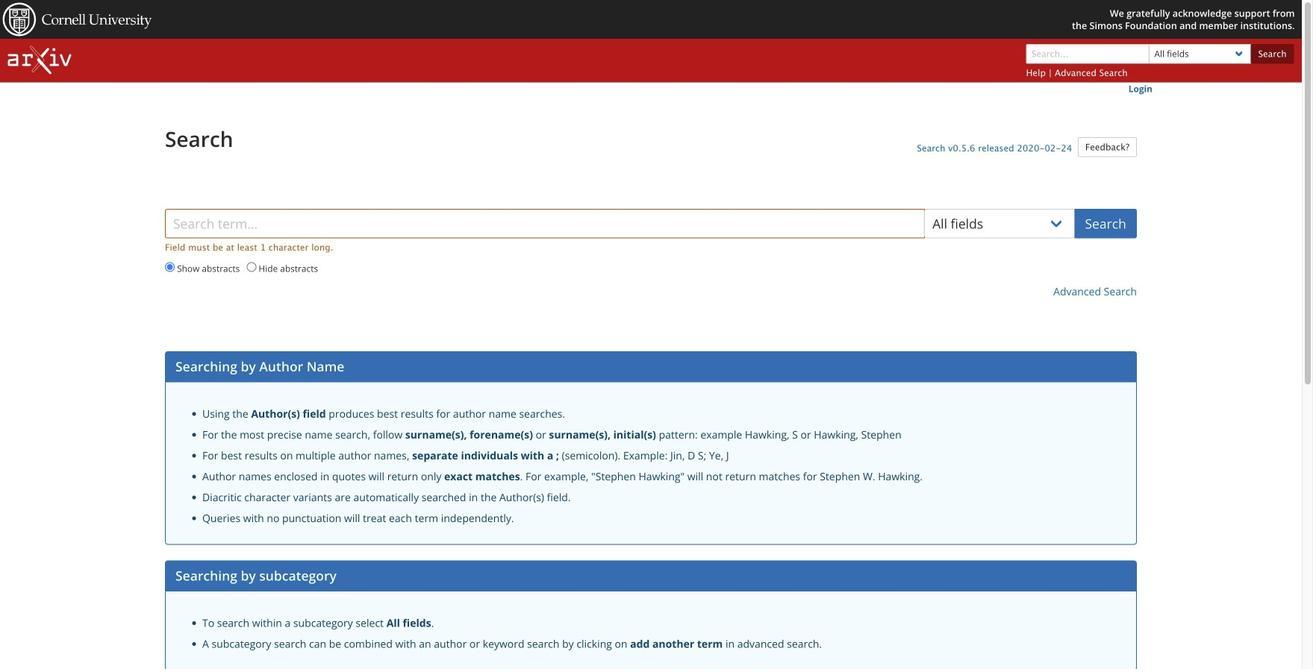 Task type: describe. For each thing, give the bounding box(es) containing it.
Search term... text field
[[165, 209, 925, 239]]

cornell university image
[[3, 3, 152, 36]]

Search term or terms text field
[[1026, 44, 1150, 64]]

arxiv logo image
[[8, 46, 71, 74]]



Task type: locate. For each thing, give the bounding box(es) containing it.
None radio
[[165, 262, 175, 272], [247, 262, 256, 272], [165, 262, 175, 272], [247, 262, 256, 272]]

banner
[[0, 0, 1302, 39]]

user menu navigation
[[149, 82, 1153, 96]]



